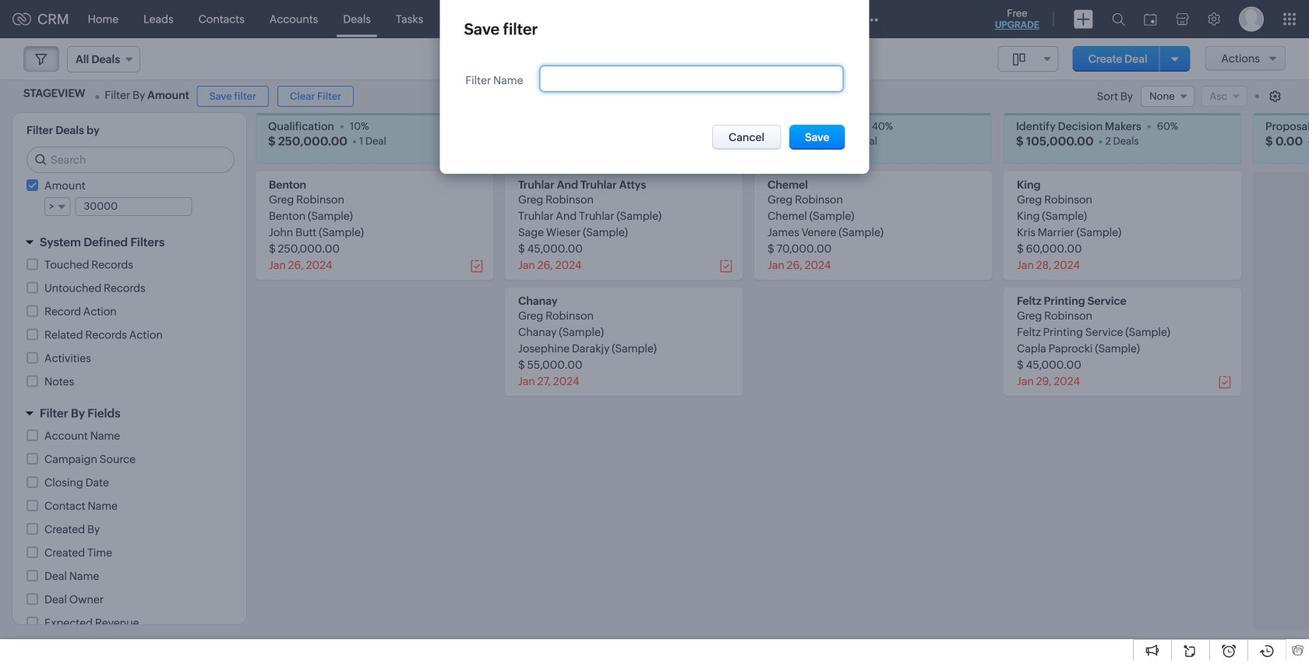 Task type: vqa. For each thing, say whether or not it's contained in the screenshot.
"Other Modules" field
no



Task type: describe. For each thing, give the bounding box(es) containing it.
search element
[[1103, 0, 1135, 38]]

Type here text field
[[76, 198, 191, 215]]

create menu image
[[1074, 10, 1094, 28]]

Search text field
[[27, 147, 234, 172]]

create menu element
[[1065, 0, 1103, 38]]

calendar image
[[1145, 13, 1158, 25]]



Task type: locate. For each thing, give the bounding box(es) containing it.
logo image
[[12, 13, 31, 25]]

search image
[[1113, 12, 1126, 26]]

None text field
[[541, 66, 843, 91]]

profile element
[[1230, 0, 1274, 38]]

profile image
[[1240, 7, 1265, 32]]



